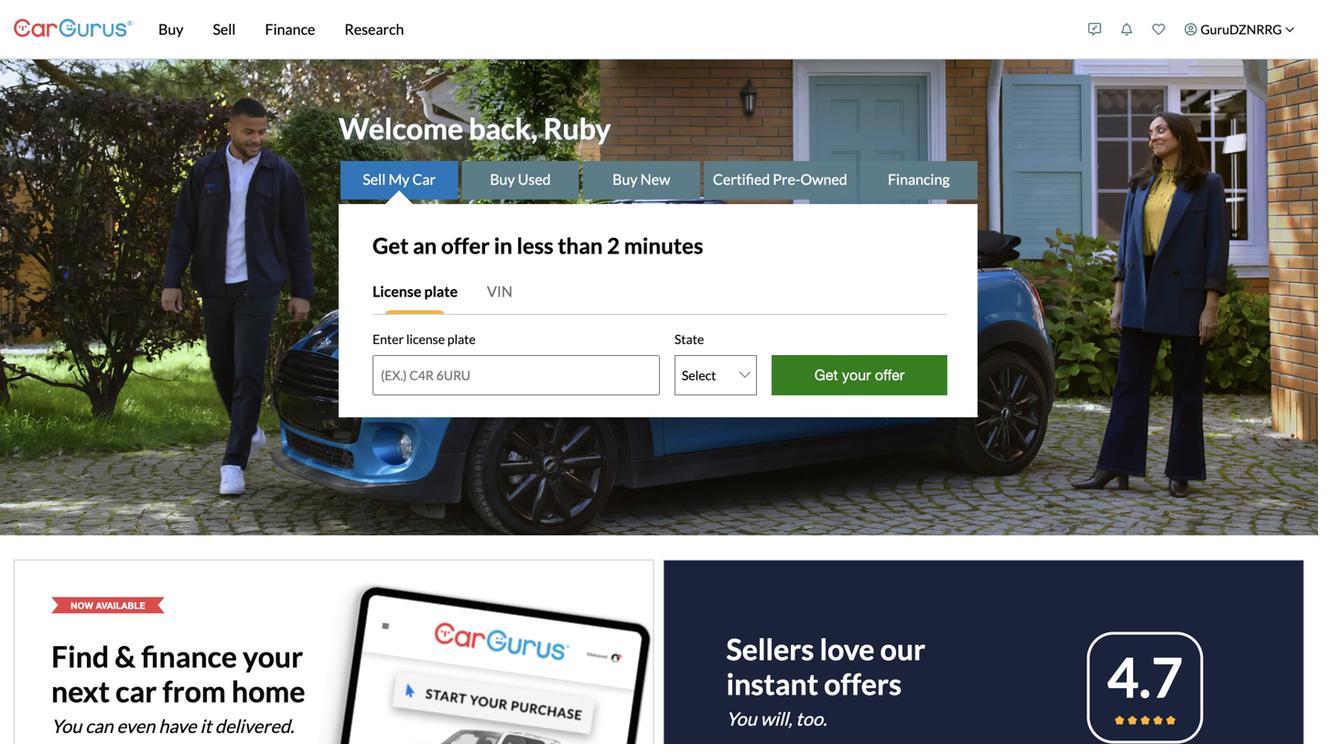 Task type: describe. For each thing, give the bounding box(es) containing it.
certified
[[713, 170, 770, 188]]

find
[[51, 639, 109, 674]]

sell for sell
[[213, 20, 236, 38]]

certified pre-owned
[[713, 170, 848, 188]]

finance
[[141, 639, 237, 674]]

sell my car
[[363, 170, 436, 188]]

state
[[675, 331, 704, 347]]

less
[[517, 233, 554, 259]]

user icon image
[[1185, 23, 1198, 36]]

find & finance your next car from home you can even have it delivered.
[[51, 639, 305, 737]]

vin
[[487, 282, 513, 300]]

1 vertical spatial plate
[[448, 331, 476, 347]]

research button
[[330, 0, 419, 59]]

can
[[85, 715, 113, 737]]

sellers
[[727, 632, 814, 667]]

2
[[607, 233, 620, 259]]

buy for buy
[[158, 20, 184, 38]]

from
[[162, 674, 226, 709]]

financing
[[888, 170, 950, 188]]

car
[[412, 170, 436, 188]]

finance button
[[250, 0, 330, 59]]

&
[[115, 639, 136, 674]]

pre-
[[773, 170, 801, 188]]

menu bar containing buy
[[133, 0, 1079, 59]]

(EX.) C4R 6URU text field
[[373, 355, 660, 395]]

offers
[[824, 666, 902, 702]]

your inside 'button'
[[842, 367, 871, 383]]

love
[[820, 632, 875, 667]]

cargurus logo homepage link image
[[14, 3, 133, 55]]

instant
[[727, 666, 819, 702]]

chevron down image
[[1286, 24, 1295, 34]]

buy used
[[490, 170, 551, 188]]

owned
[[801, 170, 848, 188]]

open notifications image
[[1121, 23, 1134, 36]]

delivered.
[[215, 715, 294, 737]]

gurudznrrg menu
[[1079, 4, 1305, 55]]

will,
[[761, 708, 793, 730]]

car
[[116, 674, 157, 709]]

gurudznrrg button
[[1175, 4, 1305, 55]]

gurudznrrg
[[1201, 22, 1282, 37]]

license
[[373, 282, 422, 300]]

back,
[[469, 111, 538, 146]]

available
[[96, 600, 145, 611]]

cargurus logo homepage link link
[[14, 3, 133, 55]]

get for get your offer
[[815, 367, 838, 383]]

license
[[406, 331, 445, 347]]

you inside sellers love our instant offers you will, too.
[[727, 708, 757, 730]]



Task type: vqa. For each thing, say whether or not it's contained in the screenshot.
Available
yes



Task type: locate. For each thing, give the bounding box(es) containing it.
license plate
[[373, 282, 458, 300]]

0 horizontal spatial your
[[243, 639, 303, 674]]

welcome back, ruby
[[339, 111, 611, 146]]

1 horizontal spatial get
[[815, 367, 838, 383]]

1 horizontal spatial you
[[727, 708, 757, 730]]

0 horizontal spatial buy
[[158, 20, 184, 38]]

it
[[200, 715, 212, 737]]

even
[[117, 715, 155, 737]]

buy
[[158, 20, 184, 38], [490, 170, 515, 188], [613, 170, 638, 188]]

sell inside dropdown button
[[213, 20, 236, 38]]

an
[[413, 233, 437, 259]]

plate right 'license'
[[448, 331, 476, 347]]

0 horizontal spatial sell
[[213, 20, 236, 38]]

1 vertical spatial your
[[243, 639, 303, 674]]

enter
[[373, 331, 404, 347]]

offer inside get your offer 'button'
[[875, 367, 905, 383]]

you left 'can'
[[51, 715, 82, 737]]

menu bar
[[133, 0, 1079, 59]]

buy button
[[144, 0, 198, 59]]

my
[[389, 170, 410, 188]]

home
[[232, 674, 305, 709]]

4.7
[[1107, 644, 1184, 710]]

finance
[[265, 20, 315, 38]]

buy for buy new
[[613, 170, 638, 188]]

1 vertical spatial get
[[815, 367, 838, 383]]

buy left sell dropdown button
[[158, 20, 184, 38]]

0 vertical spatial get
[[373, 233, 409, 259]]

plate
[[424, 282, 458, 300], [448, 331, 476, 347]]

buy inside dropdown button
[[158, 20, 184, 38]]

0 vertical spatial offer
[[441, 233, 490, 259]]

saved cars image
[[1153, 23, 1166, 36]]

buy for buy used
[[490, 170, 515, 188]]

buy left new
[[613, 170, 638, 188]]

welcome
[[339, 111, 463, 146]]

0 horizontal spatial get
[[373, 233, 409, 259]]

offer for your
[[875, 367, 905, 383]]

too.
[[796, 708, 827, 730]]

1 horizontal spatial your
[[842, 367, 871, 383]]

have
[[159, 715, 197, 737]]

get
[[373, 233, 409, 259], [815, 367, 838, 383]]

sell left my
[[363, 170, 386, 188]]

your
[[842, 367, 871, 383], [243, 639, 303, 674]]

get an offer in less than 2 minutes
[[373, 233, 704, 259]]

0 horizontal spatial offer
[[441, 233, 490, 259]]

used
[[518, 170, 551, 188]]

next
[[51, 674, 110, 709]]

sellers love our instant offers you will, too.
[[727, 632, 926, 730]]

1 vertical spatial offer
[[875, 367, 905, 383]]

offer for an
[[441, 233, 490, 259]]

offer
[[441, 233, 490, 259], [875, 367, 905, 383]]

1 vertical spatial sell
[[363, 170, 386, 188]]

0 vertical spatial plate
[[424, 282, 458, 300]]

enter license plate
[[373, 331, 476, 347]]

1 horizontal spatial buy
[[490, 170, 515, 188]]

1 horizontal spatial offer
[[875, 367, 905, 383]]

get for get an offer in less than 2 minutes
[[373, 233, 409, 259]]

0 horizontal spatial you
[[51, 715, 82, 737]]

0 vertical spatial sell
[[213, 20, 236, 38]]

now
[[71, 600, 93, 611]]

add a car review image
[[1089, 23, 1102, 36]]

plate right license
[[424, 282, 458, 300]]

research
[[345, 20, 404, 38]]

ruby
[[544, 111, 611, 146]]

get your offer button
[[772, 355, 948, 395]]

get your offer
[[815, 367, 905, 383]]

you left will,
[[727, 708, 757, 730]]

1 horizontal spatial sell
[[363, 170, 386, 188]]

0 vertical spatial your
[[842, 367, 871, 383]]

you
[[727, 708, 757, 730], [51, 715, 82, 737]]

2 horizontal spatial buy
[[613, 170, 638, 188]]

your inside find & finance your next car from home you can even have it delivered.
[[243, 639, 303, 674]]

buy new
[[613, 170, 671, 188]]

in
[[494, 233, 513, 259]]

sell button
[[198, 0, 250, 59]]

now available
[[71, 600, 145, 611]]

you inside find & finance your next car from home you can even have it delivered.
[[51, 715, 82, 737]]

our
[[881, 632, 926, 667]]

get inside 'button'
[[815, 367, 838, 383]]

sell
[[213, 20, 236, 38], [363, 170, 386, 188]]

than
[[558, 233, 603, 259]]

sell right buy dropdown button
[[213, 20, 236, 38]]

new
[[641, 170, 671, 188]]

buy left used
[[490, 170, 515, 188]]

minutes
[[624, 233, 704, 259]]

sell for sell my car
[[363, 170, 386, 188]]



